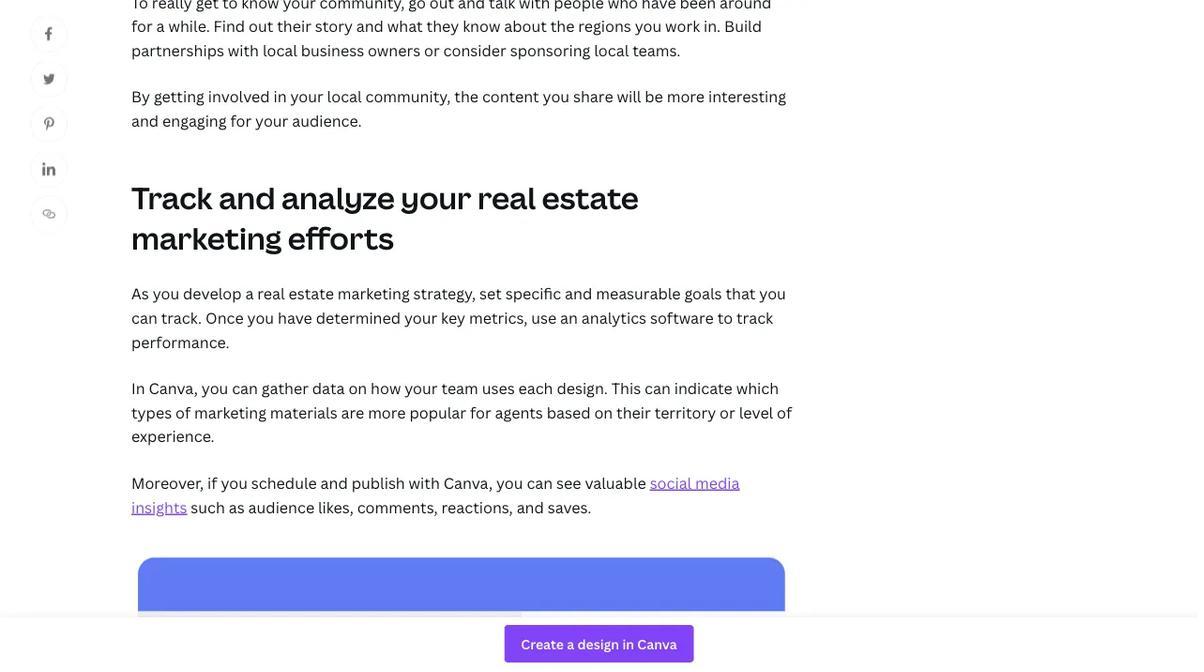 Task type: locate. For each thing, give the bounding box(es) containing it.
comments,
[[357, 497, 438, 517]]

local up in
[[263, 40, 298, 60]]

canva, up reactions,
[[444, 473, 493, 493]]

0 horizontal spatial on
[[349, 378, 367, 398]]

and left talk
[[458, 0, 486, 12]]

1 horizontal spatial real
[[478, 177, 536, 218]]

know up "find" on the top left
[[242, 0, 279, 12]]

0 horizontal spatial of
[[176, 402, 191, 422]]

0 horizontal spatial know
[[242, 0, 279, 12]]

more
[[667, 87, 705, 107], [368, 402, 406, 422]]

measurable
[[596, 284, 681, 304]]

1 horizontal spatial or
[[720, 402, 736, 422]]

1 vertical spatial have
[[278, 308, 312, 328]]

1 vertical spatial community,
[[366, 87, 451, 107]]

for down uses
[[470, 402, 492, 422]]

getting
[[154, 87, 205, 107]]

2 horizontal spatial with
[[519, 0, 550, 12]]

1 vertical spatial to
[[718, 308, 733, 328]]

1 vertical spatial canva,
[[444, 473, 493, 493]]

and inside by getting involved in your local community, the content you share will be more interesting and engaging for your audience.
[[131, 111, 159, 131]]

or down they at the top left
[[424, 40, 440, 60]]

track.
[[161, 308, 202, 328]]

a down really
[[156, 16, 165, 36]]

1 vertical spatial their
[[617, 402, 651, 422]]

and right track
[[219, 177, 275, 218]]

of up experience.
[[176, 402, 191, 422]]

saves.
[[548, 497, 592, 517]]

1 of from the left
[[176, 402, 191, 422]]

1 horizontal spatial their
[[617, 402, 651, 422]]

real inside track and analyze your real estate marketing efforts
[[478, 177, 536, 218]]

who
[[608, 0, 638, 12]]

for
[[131, 16, 153, 36], [230, 111, 252, 131], [470, 402, 492, 422]]

0 horizontal spatial with
[[228, 40, 259, 60]]

their inside to really get to know your community, go out and talk with people who have been around for a while. find out their story and what they know about the regions you work in. build partnerships with local business owners or consider sponsoring local teams.
[[277, 16, 312, 36]]

gather
[[262, 378, 309, 398]]

you inside to really get to know your community, go out and talk with people who have been around for a while. find out their story and what they know about the regions you work in. build partnerships with local business owners or consider sponsoring local teams.
[[635, 16, 662, 36]]

level
[[740, 402, 774, 422]]

2 horizontal spatial for
[[470, 402, 492, 422]]

0 horizontal spatial estate
[[289, 284, 334, 304]]

have left determined
[[278, 308, 312, 328]]

the inside by getting involved in your local community, the content you share will be more interesting and engaging for your audience.
[[455, 87, 479, 107]]

territory
[[655, 402, 717, 422]]

1 horizontal spatial local
[[327, 87, 362, 107]]

teams.
[[633, 40, 681, 60]]

1 vertical spatial out
[[249, 16, 274, 36]]

marketing up determined
[[338, 284, 410, 304]]

can
[[131, 308, 158, 328], [232, 378, 258, 398], [645, 378, 671, 398], [527, 473, 553, 493]]

1 horizontal spatial more
[[667, 87, 705, 107]]

a
[[156, 16, 165, 36], [245, 284, 254, 304]]

canva, up types
[[149, 378, 198, 398]]

your
[[283, 0, 316, 12], [291, 87, 324, 107], [255, 111, 289, 131], [401, 177, 472, 218], [405, 308, 438, 328], [405, 378, 438, 398]]

to really get to know your community, go out and talk with people who have been around for a while. find out their story and what they know about the regions you work in. build partnerships with local business owners or consider sponsoring local teams.
[[131, 0, 772, 60]]

go
[[409, 0, 426, 12]]

more down how in the bottom left of the page
[[368, 402, 406, 422]]

1 horizontal spatial a
[[245, 284, 254, 304]]

1 horizontal spatial on
[[595, 402, 613, 422]]

1 vertical spatial on
[[595, 402, 613, 422]]

0 vertical spatial to
[[223, 0, 238, 12]]

materials
[[270, 402, 338, 422]]

0 vertical spatial real
[[478, 177, 536, 218]]

if
[[208, 473, 217, 493]]

been
[[680, 0, 717, 12]]

community, inside to really get to know your community, go out and talk with people who have been around for a while. find out their story and what they know about the regions you work in. build partnerships with local business owners or consider sponsoring local teams.
[[320, 0, 405, 12]]

marketing inside as you develop a real estate marketing strategy, set specific and measurable goals that you can track. once you have determined your key metrics, use an analytics software to track performance.
[[338, 284, 410, 304]]

local up the audience.
[[327, 87, 362, 107]]

0 horizontal spatial local
[[263, 40, 298, 60]]

2 vertical spatial for
[[470, 402, 492, 422]]

their inside 'in canva, you can gather data on how your team uses each design. this can indicate which types of marketing materials are more popular for agents based on their territory or level of experience.'
[[617, 402, 651, 422]]

about
[[504, 16, 547, 36]]

community, inside by getting involved in your local community, the content you share will be more interesting and engaging for your audience.
[[366, 87, 451, 107]]

your up story
[[283, 0, 316, 12]]

with up the about
[[519, 0, 550, 12]]

0 vertical spatial for
[[131, 16, 153, 36]]

have up work
[[642, 0, 677, 12]]

and up an
[[565, 284, 593, 304]]

1 vertical spatial marketing
[[338, 284, 410, 304]]

marketing inside 'in canva, you can gather data on how your team uses each design. this can indicate which types of marketing materials are more popular for agents based on their territory or level of experience.'
[[194, 402, 267, 422]]

moreover,
[[131, 473, 204, 493]]

strategy,
[[414, 284, 476, 304]]

estate inside as you develop a real estate marketing strategy, set specific and measurable goals that you can track. once you have determined your key metrics, use an analytics software to track performance.
[[289, 284, 334, 304]]

efforts
[[288, 218, 394, 258]]

1 vertical spatial or
[[720, 402, 736, 422]]

your up popular
[[405, 378, 438, 398]]

you left share
[[543, 87, 570, 107]]

on up the are
[[349, 378, 367, 398]]

people
[[554, 0, 604, 12]]

1 horizontal spatial out
[[430, 0, 455, 12]]

0 vertical spatial more
[[667, 87, 705, 107]]

1 vertical spatial for
[[230, 111, 252, 131]]

data
[[312, 378, 345, 398]]

0 horizontal spatial or
[[424, 40, 440, 60]]

set
[[480, 284, 502, 304]]

on down "design."
[[595, 402, 613, 422]]

0 horizontal spatial have
[[278, 308, 312, 328]]

find
[[214, 16, 245, 36]]

media
[[696, 473, 740, 493]]

0 vertical spatial out
[[430, 0, 455, 12]]

your down in
[[255, 111, 289, 131]]

1 horizontal spatial estate
[[542, 177, 639, 218]]

or left level at the bottom right of the page
[[720, 402, 736, 422]]

types
[[131, 402, 172, 422]]

for down to
[[131, 16, 153, 36]]

with down "find" on the top left
[[228, 40, 259, 60]]

you up teams.
[[635, 16, 662, 36]]

1 horizontal spatial for
[[230, 111, 252, 131]]

community, down the owners at the left
[[366, 87, 451, 107]]

you right as
[[153, 284, 180, 304]]

1 horizontal spatial have
[[642, 0, 677, 12]]

in
[[131, 378, 145, 398]]

0 horizontal spatial more
[[368, 402, 406, 422]]

1 horizontal spatial the
[[551, 16, 575, 36]]

0 vertical spatial the
[[551, 16, 575, 36]]

of
[[176, 402, 191, 422], [777, 402, 793, 422]]

for down involved
[[230, 111, 252, 131]]

track
[[131, 177, 213, 218]]

reactions,
[[442, 497, 513, 517]]

you inside by getting involved in your local community, the content you share will be more interesting and engaging for your audience.
[[543, 87, 570, 107]]

their
[[277, 16, 312, 36], [617, 402, 651, 422]]

software
[[651, 308, 714, 328]]

based
[[547, 402, 591, 422]]

for inside to really get to know your community, go out and talk with people who have been around for a while. find out their story and what they know about the regions you work in. build partnerships with local business owners or consider sponsoring local teams.
[[131, 16, 153, 36]]

0 horizontal spatial their
[[277, 16, 312, 36]]

0 vertical spatial or
[[424, 40, 440, 60]]

with
[[519, 0, 550, 12], [228, 40, 259, 60], [409, 473, 440, 493]]

community,
[[320, 0, 405, 12], [366, 87, 451, 107]]

you up reactions,
[[497, 473, 523, 493]]

analytics
[[582, 308, 647, 328]]

1 vertical spatial with
[[228, 40, 259, 60]]

0 vertical spatial a
[[156, 16, 165, 36]]

0 horizontal spatial the
[[455, 87, 479, 107]]

0 vertical spatial community,
[[320, 0, 405, 12]]

out right "find" on the top left
[[249, 16, 274, 36]]

audience
[[248, 497, 315, 517]]

0 horizontal spatial real
[[258, 284, 285, 304]]

1 vertical spatial the
[[455, 87, 479, 107]]

estate inside track and analyze your real estate marketing efforts
[[542, 177, 639, 218]]

your left key
[[405, 308, 438, 328]]

1 vertical spatial know
[[463, 16, 501, 36]]

and down by
[[131, 111, 159, 131]]

marketing inside track and analyze your real estate marketing efforts
[[131, 218, 282, 258]]

their down this
[[617, 402, 651, 422]]

determined
[[316, 308, 401, 328]]

1 vertical spatial a
[[245, 284, 254, 304]]

can left see at the left
[[527, 473, 553, 493]]

as
[[229, 497, 245, 517]]

real
[[478, 177, 536, 218], [258, 284, 285, 304]]

1 vertical spatial estate
[[289, 284, 334, 304]]

for for your
[[230, 111, 252, 131]]

0 vertical spatial have
[[642, 0, 677, 12]]

you right if
[[221, 473, 248, 493]]

build
[[725, 16, 762, 36]]

their left story
[[277, 16, 312, 36]]

your inside as you develop a real estate marketing strategy, set specific and measurable goals that you can track. once you have determined your key metrics, use an analytics software to track performance.
[[405, 308, 438, 328]]

for inside by getting involved in your local community, the content you share will be more interesting and engaging for your audience.
[[230, 111, 252, 131]]

marketing
[[131, 218, 282, 258], [338, 284, 410, 304], [194, 402, 267, 422]]

on
[[349, 378, 367, 398], [595, 402, 613, 422]]

know up 'consider'
[[463, 16, 501, 36]]

your down by getting involved in your local community, the content you share will be more interesting and engaging for your audience.
[[401, 177, 472, 218]]

marketing down gather
[[194, 402, 267, 422]]

0 horizontal spatial canva,
[[149, 378, 198, 398]]

to up "find" on the top left
[[223, 0, 238, 12]]

0 vertical spatial know
[[242, 0, 279, 12]]

and inside track and analyze your real estate marketing efforts
[[219, 177, 275, 218]]

1 horizontal spatial to
[[718, 308, 733, 328]]

0 vertical spatial canva,
[[149, 378, 198, 398]]

estate
[[542, 177, 639, 218], [289, 284, 334, 304]]

an
[[561, 308, 578, 328]]

1 horizontal spatial of
[[777, 402, 793, 422]]

0 vertical spatial marketing
[[131, 218, 282, 258]]

local
[[263, 40, 298, 60], [595, 40, 629, 60], [327, 87, 362, 107]]

0 vertical spatial their
[[277, 16, 312, 36]]

more right be
[[667, 87, 705, 107]]

and
[[458, 0, 486, 12], [357, 16, 384, 36], [131, 111, 159, 131], [219, 177, 275, 218], [565, 284, 593, 304], [321, 473, 348, 493], [517, 497, 544, 517]]

0 horizontal spatial for
[[131, 16, 153, 36]]

a right develop
[[245, 284, 254, 304]]

0 horizontal spatial out
[[249, 16, 274, 36]]

local down regions
[[595, 40, 629, 60]]

0 vertical spatial estate
[[542, 177, 639, 218]]

you down the performance.
[[202, 378, 228, 398]]

your inside to really get to know your community, go out and talk with people who have been around for a while. find out their story and what they know about the regions you work in. build partnerships with local business owners or consider sponsoring local teams.
[[283, 0, 316, 12]]

agents
[[495, 402, 543, 422]]

of right level at the bottom right of the page
[[777, 402, 793, 422]]

as you develop a real estate marketing strategy, set specific and measurable goals that you can track. once you have determined your key metrics, use an analytics software to track performance.
[[131, 284, 787, 352]]

0 horizontal spatial a
[[156, 16, 165, 36]]

interesting
[[709, 87, 787, 107]]

can down as
[[131, 308, 158, 328]]

by
[[131, 87, 150, 107]]

content
[[482, 87, 540, 107]]

a inside as you develop a real estate marketing strategy, set specific and measurable goals that you can track. once you have determined your key metrics, use an analytics software to track performance.
[[245, 284, 254, 304]]

with up comments,
[[409, 473, 440, 493]]

community, up story
[[320, 0, 405, 12]]

marketing up develop
[[131, 218, 282, 258]]

2 vertical spatial marketing
[[194, 402, 267, 422]]

0 horizontal spatial to
[[223, 0, 238, 12]]

2 vertical spatial with
[[409, 473, 440, 493]]

1 vertical spatial more
[[368, 402, 406, 422]]

the left content
[[455, 87, 479, 107]]

local inside by getting involved in your local community, the content you share will be more interesting and engaging for your audience.
[[327, 87, 362, 107]]

out up they at the top left
[[430, 0, 455, 12]]

in.
[[704, 16, 721, 36]]

1 vertical spatial real
[[258, 284, 285, 304]]

schedule
[[251, 473, 317, 493]]

to down that
[[718, 308, 733, 328]]

real inside as you develop a real estate marketing strategy, set specific and measurable goals that you can track. once you have determined your key metrics, use an analytics software to track performance.
[[258, 284, 285, 304]]

know
[[242, 0, 279, 12], [463, 16, 501, 36]]

1 horizontal spatial with
[[409, 473, 440, 493]]

the down the people
[[551, 16, 575, 36]]

each
[[519, 378, 553, 398]]

be
[[645, 87, 664, 107]]

real for a
[[258, 284, 285, 304]]

canva, inside 'in canva, you can gather data on how your team uses each design. this can indicate which types of marketing materials are more popular for agents based on their territory or level of experience.'
[[149, 378, 198, 398]]



Task type: vqa. For each thing, say whether or not it's contained in the screenshot.
'involved'
yes



Task type: describe. For each thing, give the bounding box(es) containing it.
indicate
[[675, 378, 733, 398]]

business
[[301, 40, 364, 60]]

the inside to really get to know your community, go out and talk with people who have been around for a while. find out their story and what they know about the regions you work in. build partnerships with local business owners or consider sponsoring local teams.
[[551, 16, 575, 36]]

track and analyze your real estate marketing efforts
[[131, 177, 639, 258]]

to inside to really get to know your community, go out and talk with people who have been around for a while. find out their story and what they know about the regions you work in. build partnerships with local business owners or consider sponsoring local teams.
[[223, 0, 238, 12]]

work
[[666, 16, 701, 36]]

uses
[[482, 378, 515, 398]]

goals
[[685, 284, 723, 304]]

estate for your
[[542, 177, 639, 218]]

to
[[131, 0, 148, 12]]

involved
[[208, 87, 270, 107]]

0 vertical spatial on
[[349, 378, 367, 398]]

engaging
[[162, 111, 227, 131]]

have inside to really get to know your community, go out and talk with people who have been around for a while. find out their story and what they know about the regions you work in. build partnerships with local business owners or consider sponsoring local teams.
[[642, 0, 677, 12]]

more inside by getting involved in your local community, the content you share will be more interesting and engaging for your audience.
[[667, 87, 705, 107]]

social media insights link
[[131, 473, 740, 517]]

marketing for efforts
[[131, 218, 282, 258]]

your right in
[[291, 87, 324, 107]]

specific
[[506, 284, 562, 304]]

that
[[726, 284, 756, 304]]

can right this
[[645, 378, 671, 398]]

2 horizontal spatial local
[[595, 40, 629, 60]]

develop
[[183, 284, 242, 304]]

you inside 'in canva, you can gather data on how your team uses each design. this can indicate which types of marketing materials are more popular for agents based on their territory or level of experience.'
[[202, 378, 228, 398]]

publish
[[352, 473, 405, 493]]

real for your
[[478, 177, 536, 218]]

your inside track and analyze your real estate marketing efforts
[[401, 177, 472, 218]]

insights
[[131, 497, 187, 517]]

performance.
[[131, 332, 230, 352]]

owners
[[368, 40, 421, 60]]

audience.
[[292, 111, 362, 131]]

are
[[341, 402, 365, 422]]

and up the owners at the left
[[357, 16, 384, 36]]

story
[[315, 16, 353, 36]]

track
[[737, 308, 774, 328]]

design.
[[557, 378, 608, 398]]

0 vertical spatial with
[[519, 0, 550, 12]]

and left saves.
[[517, 497, 544, 517]]

social media insights
[[131, 473, 740, 517]]

popular
[[410, 402, 467, 422]]

have inside as you develop a real estate marketing strategy, set specific and measurable goals that you can track. once you have determined your key metrics, use an analytics software to track performance.
[[278, 308, 312, 328]]

and inside as you develop a real estate marketing strategy, set specific and measurable goals that you can track. once you have determined your key metrics, use an analytics software to track performance.
[[565, 284, 593, 304]]

use
[[532, 308, 557, 328]]

as
[[131, 284, 149, 304]]

social
[[650, 473, 692, 493]]

estate for a
[[289, 284, 334, 304]]

team
[[442, 378, 479, 398]]

can left gather
[[232, 378, 258, 398]]

in
[[274, 87, 287, 107]]

valuable
[[585, 473, 647, 493]]

you right once
[[247, 308, 274, 328]]

and up likes,
[[321, 473, 348, 493]]

around
[[720, 0, 772, 12]]

see
[[557, 473, 582, 493]]

1 horizontal spatial canva,
[[444, 473, 493, 493]]

your inside 'in canva, you can gather data on how your team uses each design. this can indicate which types of marketing materials are more popular for agents based on their territory or level of experience.'
[[405, 378, 438, 398]]

how
[[371, 378, 401, 398]]

metrics,
[[469, 308, 528, 328]]

share
[[574, 87, 614, 107]]

they
[[427, 16, 459, 36]]

partnerships
[[131, 40, 224, 60]]

sponsoring
[[510, 40, 591, 60]]

likes,
[[318, 497, 354, 517]]

once
[[206, 308, 244, 328]]

experience.
[[131, 426, 215, 447]]

get
[[196, 0, 219, 12]]

marketing for strategy,
[[338, 284, 410, 304]]

a inside to really get to know your community, go out and talk with people who have been around for a while. find out their story and what they know about the regions you work in. build partnerships with local business owners or consider sponsoring local teams.
[[156, 16, 165, 36]]

such
[[191, 497, 225, 517]]

analyze
[[282, 177, 395, 218]]

more inside 'in canva, you can gather data on how your team uses each design. this can indicate which types of marketing materials are more popular for agents based on their territory or level of experience.'
[[368, 402, 406, 422]]

will
[[617, 87, 642, 107]]

you up track
[[760, 284, 787, 304]]

in canva, you can gather data on how your team uses each design. this can indicate which types of marketing materials are more popular for agents based on their territory or level of experience.
[[131, 378, 793, 447]]

to inside as you develop a real estate marketing strategy, set specific and measurable goals that you can track. once you have determined your key metrics, use an analytics software to track performance.
[[718, 308, 733, 328]]

community, for local
[[366, 87, 451, 107]]

such as audience likes, comments, reactions, and saves.
[[187, 497, 592, 517]]

which
[[737, 378, 779, 398]]

what
[[388, 16, 423, 36]]

for for a
[[131, 16, 153, 36]]

moreover, if you schedule and publish with canva, you can see valuable
[[131, 473, 650, 493]]

2 of from the left
[[777, 402, 793, 422]]

or inside 'in canva, you can gather data on how your team uses each design. this can indicate which types of marketing materials are more popular for agents based on their territory or level of experience.'
[[720, 402, 736, 422]]

regions
[[579, 16, 632, 36]]

while.
[[168, 16, 210, 36]]

or inside to really get to know your community, go out and talk with people who have been around for a while. find out their story and what they know about the regions you work in. build partnerships with local business owners or consider sponsoring local teams.
[[424, 40, 440, 60]]

1 horizontal spatial know
[[463, 16, 501, 36]]

by getting involved in your local community, the content you share will be more interesting and engaging for your audience.
[[131, 87, 787, 131]]

this
[[612, 378, 641, 398]]

community, for your
[[320, 0, 405, 12]]

talk
[[489, 0, 516, 12]]

consider
[[444, 40, 507, 60]]

key
[[441, 308, 466, 328]]

can inside as you develop a real estate marketing strategy, set specific and measurable goals that you can track. once you have determined your key metrics, use an analytics software to track performance.
[[131, 308, 158, 328]]

for inside 'in canva, you can gather data on how your team uses each design. this can indicate which types of marketing materials are more popular for agents based on their territory or level of experience.'
[[470, 402, 492, 422]]



